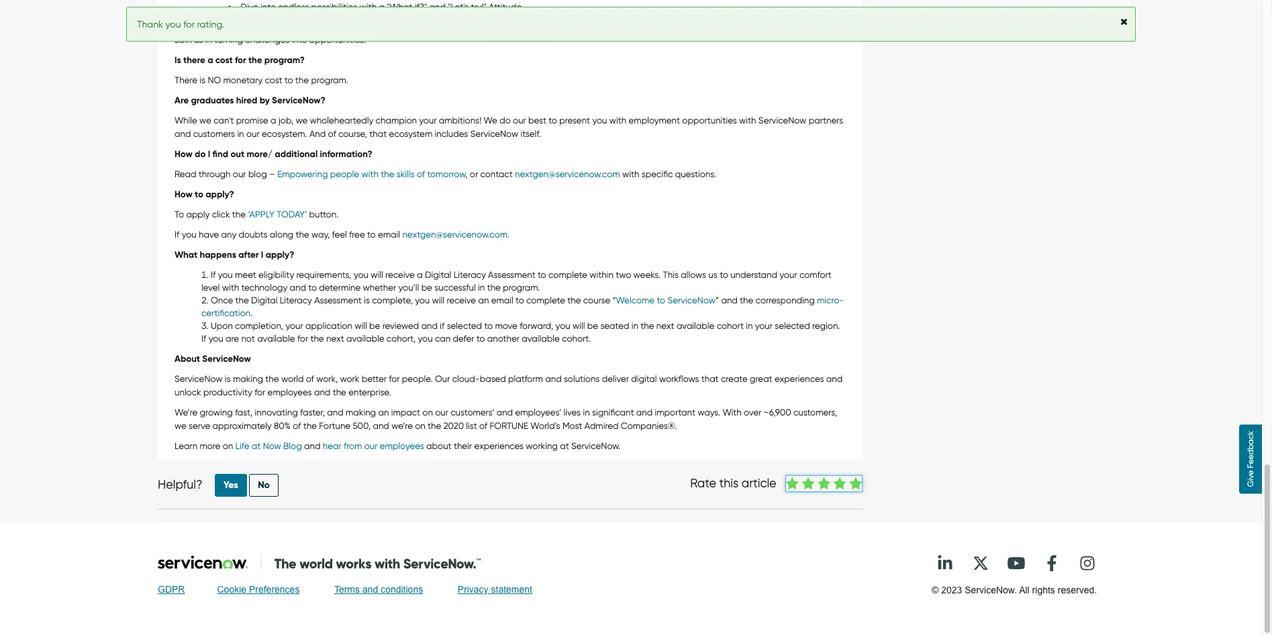 Task type: describe. For each thing, give the bounding box(es) containing it.
upon
[[211, 321, 233, 331]]

in right cohort
[[746, 321, 753, 331]]

the down 'application'
[[310, 333, 324, 344]]

nextgen@servicenow.com link
[[515, 169, 620, 179]]

to right welcome
[[657, 295, 665, 305]]

for up innovating
[[255, 387, 265, 397]]

"
[[613, 295, 616, 305]]

be inside if you meet eligibility requirements, you will receive a digital literacy assessment to complete within two weeks. this allows us to understand your comfort level with technology and to determine whether you'll be successful in the program.
[[421, 282, 432, 292]]

about
[[426, 441, 452, 451]]

and up "customers,"
[[826, 374, 843, 384]]

apply
[[186, 210, 210, 220]]

2 at from the left
[[560, 441, 569, 451]]

the left 2020
[[428, 421, 441, 431]]

no button
[[249, 474, 279, 497]]

customers
[[193, 129, 235, 139]]

rate this article slider
[[786, 475, 863, 492]]

and up fortune
[[327, 407, 344, 417]]

this
[[663, 270, 679, 280]]

digital inside if you meet eligibility requirements, you will receive a digital literacy assessment to complete within two weeks. this allows us to understand your comfort level with technology and to determine whether you'll be successful in the program.
[[425, 270, 451, 280]]

you down upon
[[209, 333, 223, 344]]

you left have
[[182, 230, 197, 240]]

you inside 'while we can't promise a job, we wholeheartedly champion your ambitions! we do our best to present you with employment opportunities with servicenow partners and customers in our ecosystem. and of course, that ecosystem includes servicenow itself.'
[[592, 116, 607, 126]]

while we can't promise a job, we wholeheartedly champion your ambitions! we do our best to present you with employment opportunities with servicenow partners and customers in our ecosystem. and of course, that ecosystem includes servicenow itself.
[[175, 116, 843, 139]]

if you have any doubts along the way, feel free to email nextgen@servicenow.com.
[[175, 230, 510, 240]]

in down rating.
[[205, 35, 212, 45]]

any
[[221, 230, 236, 240]]

'apply
[[248, 210, 275, 220]]

of inside 'while we can't promise a job, we wholeheartedly champion your ambitions! we do our best to present you with employment opportunities with servicenow partners and customers in our ecosystem. and of course, that ecosystem includes servicenow itself.'
[[328, 129, 336, 139]]

the down understand
[[740, 295, 754, 305]]

how for how do i find out more/ additional information?
[[175, 149, 193, 160]]

customers'
[[451, 407, 494, 417]]

of right skills
[[417, 169, 425, 179]]

no
[[208, 75, 221, 85]]

to left move
[[484, 321, 493, 331]]

and right terms
[[362, 584, 378, 595]]

will right 'application'
[[355, 321, 367, 331]]

the left course
[[567, 295, 581, 305]]

of inside servicenow is making the world of work, work better for people. our cloud-based platform and solutions deliver digital workflows that create great experiences and unlock productivity for employees and the enterprise.
[[306, 374, 314, 384]]

0 vertical spatial cost
[[215, 54, 233, 66]]

faster,
[[300, 407, 325, 417]]

.
[[250, 308, 255, 318]]

list
[[466, 421, 477, 431]]

companies®.
[[621, 421, 677, 431]]

0 horizontal spatial assessment
[[314, 295, 362, 305]]

available left cohort
[[677, 321, 715, 331]]

life at now blog link
[[235, 441, 302, 451]]

opportunities!
[[309, 35, 366, 45]]

to down program?
[[285, 75, 293, 85]]

the inside if you meet eligibility requirements, you will receive a digital literacy assessment to complete within two weeks. this allows us to understand your comfort level with technology and to determine whether you'll be successful in the program.
[[487, 282, 501, 292]]

specific
[[642, 169, 673, 179]]

welcome
[[616, 295, 655, 305]]

0 vertical spatial into
[[261, 2, 276, 12]]

if you meet eligibility requirements, you will receive a digital literacy assessment to complete within two weeks. this allows us to understand your comfort level with technology and to determine whether you'll be successful in the program.
[[201, 270, 832, 292]]

,
[[465, 169, 468, 179]]

twitter image
[[967, 550, 994, 577]]

in inside if you meet eligibility requirements, you will receive a digital literacy assessment to complete within two weeks. this allows us to understand your comfort level with technology and to determine whether you'll be successful in the program.
[[478, 282, 485, 292]]

linkedin image
[[932, 550, 959, 577]]

life
[[235, 441, 249, 451]]

you up whether
[[354, 270, 369, 280]]

cohort
[[717, 321, 744, 331]]

cookie preferences link
[[217, 584, 300, 598]]

~6,900
[[764, 407, 791, 417]]

and up the fortune
[[497, 407, 513, 417]]

approximately
[[213, 421, 272, 431]]

wholeheartedly
[[310, 116, 373, 126]]

with right people
[[361, 169, 379, 179]]

and inside upon completion, your application will be reviewed and if selected to move forward, you will be seated in the next available cohort in your selected region. if you are not available for the next available cohort, you can defer to another available cohort.
[[421, 321, 438, 331]]

1 horizontal spatial servicenow.
[[965, 585, 1017, 595]]

and right platform on the bottom of page
[[545, 374, 562, 384]]

rate this article
[[690, 476, 777, 490]]

email for an
[[491, 295, 513, 305]]

0 horizontal spatial be
[[369, 321, 380, 331]]

a inside if you meet eligibility requirements, you will receive a digital literacy assessment to complete within two weeks. this allows us to understand your comfort level with technology and to determine whether you'll be successful in the program.
[[417, 270, 423, 280]]

servicenow image
[[158, 555, 481, 570]]

hear
[[323, 441, 341, 451]]

and right 500,
[[373, 421, 389, 431]]

deliver
[[602, 374, 629, 384]]

impact
[[391, 407, 420, 417]]

ecosystem.
[[262, 129, 307, 139]]

best
[[528, 116, 546, 126]]

digital
[[631, 374, 657, 384]]

and inside 'while we can't promise a job, we wholeheartedly champion your ambitions! we do our best to present you with employment opportunities with servicenow partners and customers in our ecosystem. and of course, that ecosystem includes servicenow itself.'
[[175, 129, 191, 139]]

the right click
[[232, 210, 246, 220]]

for up monetary
[[235, 54, 246, 66]]

0 horizontal spatial experiences
[[474, 441, 524, 451]]

available left cohort,
[[346, 333, 384, 344]]

seated
[[600, 321, 629, 331]]

present
[[559, 116, 590, 126]]

over
[[744, 407, 762, 417]]

was this article helpful? group
[[215, 474, 279, 497]]

what
[[175, 249, 198, 261]]

the right once
[[235, 295, 249, 305]]

to right free
[[367, 230, 376, 240]]

our down promise
[[246, 129, 260, 139]]

yes
[[224, 479, 238, 491]]

will down the successful
[[432, 295, 444, 305]]

solutions
[[564, 374, 600, 384]]

program. inside if you meet eligibility requirements, you will receive a digital literacy assessment to complete within two weeks. this allows us to understand your comfort level with technology and to determine whether you'll be successful in the program.
[[503, 282, 540, 292]]

servicenow down the we
[[470, 129, 518, 139]]

literacy inside if you meet eligibility requirements, you will receive a digital literacy assessment to complete within two weeks. this allows us to understand your comfort level with technology and to determine whether you'll be successful in the program.
[[454, 270, 486, 280]]

available down forward,
[[522, 333, 560, 344]]

about
[[175, 353, 200, 364]]

work,
[[316, 374, 338, 384]]

significant
[[592, 407, 634, 417]]

innovating
[[255, 407, 298, 417]]

to down requirements,
[[308, 282, 317, 292]]

1 vertical spatial employees
[[380, 441, 424, 451]]

1 horizontal spatial receive
[[447, 295, 476, 305]]

customers,
[[793, 407, 837, 417]]

in right seated in the left bottom of the page
[[632, 321, 638, 331]]

to left understand
[[720, 270, 728, 280]]

experiences inside servicenow is making the world of work, work better for people. our cloud-based platform and solutions deliver digital workflows that create great experiences and unlock productivity for employees and the enterprise.
[[775, 374, 824, 384]]

technology
[[241, 282, 288, 292]]

a right there
[[208, 54, 213, 66]]

with
[[723, 407, 742, 417]]

servicenow inside servicenow is making the world of work, work better for people. our cloud-based platform and solutions deliver digital workflows that create great experiences and unlock productivity for employees and the enterprise.
[[175, 374, 223, 384]]

0 vertical spatial program.
[[311, 75, 348, 85]]

two
[[616, 270, 631, 280]]

read through our blog – empowering people with the skills of tomorrow , or contact nextgen@servicenow.com with specific questions.
[[175, 169, 721, 179]]

and right '"'
[[721, 295, 738, 305]]

determine
[[319, 282, 361, 292]]

and right blog
[[304, 441, 321, 451]]

possibilities
[[311, 2, 357, 12]]

we're growing fast, innovating faster, and making an impact on our customers' and employees' lives in significant and important ways. with over ~6,900 customers, we serve approximately 80% of the fortune 500, and we're on the 2020 list of fortune world's most admired companies®.
[[175, 407, 837, 431]]

of right 80% on the bottom
[[293, 421, 301, 431]]

better
[[362, 374, 387, 384]]

with left employment
[[609, 116, 627, 126]]

successful
[[435, 282, 476, 292]]

1 horizontal spatial we
[[199, 116, 211, 126]]

fast,
[[235, 407, 253, 417]]

challenges
[[245, 35, 290, 45]]

you up level at the top left of page
[[218, 270, 233, 280]]

a left "what
[[379, 2, 385, 12]]

1 horizontal spatial cost
[[265, 75, 282, 85]]

1 vertical spatial do
[[195, 149, 206, 160]]

to down if you meet eligibility requirements, you will receive a digital literacy assessment to complete within two weeks. this allows us to understand your comfort level with technology and to determine whether you'll be successful in the program. on the top
[[516, 295, 524, 305]]

servicenow down allows
[[668, 295, 716, 305]]

if for if you meet eligibility requirements, you will receive a digital literacy assessment to complete within two weeks. this allows us to understand your comfort level with technology and to determine whether you'll be successful in the program.
[[211, 270, 216, 280]]

micro- certification
[[201, 295, 844, 318]]

0 horizontal spatial digital
[[251, 295, 278, 305]]

upon completion, your application will be reviewed and if selected to move forward, you will be seated in the next available cohort in your selected region. if you are not available for the next available cohort, you can defer to another available cohort.
[[201, 321, 842, 344]]

your left 'application'
[[286, 321, 303, 331]]

thank you for rating. status
[[126, 7, 1136, 48]]

requirements,
[[296, 270, 352, 280]]

job,
[[278, 116, 293, 126]]

is for world
[[225, 374, 231, 384]]

itself.
[[521, 129, 541, 139]]

to inside 'while we can't promise a job, we wholeheartedly champion your ambitions! we do our best to present you with employment opportunities with servicenow partners and customers in our ecosystem. and of course, that ecosystem includes servicenow itself.'
[[549, 116, 557, 126]]

dive
[[241, 2, 258, 12]]

promise
[[236, 116, 268, 126]]

with left specific
[[622, 169, 639, 179]]

1 selected from the left
[[447, 321, 482, 331]]

growing
[[200, 407, 233, 417]]

making inside 'we're growing fast, innovating faster, and making an impact on our customers' and employees' lives in significant and important ways. with over ~6,900 customers, we serve approximately 80% of the fortune 500, and we're on the 2020 list of fortune world's most admired companies®.'
[[346, 407, 376, 417]]

0 vertical spatial us
[[194, 35, 203, 45]]

empowering people with the skills of tomorrow link
[[277, 169, 465, 179]]

we inside 'we're growing fast, innovating faster, and making an impact on our customers' and employees' lives in significant and important ways. with over ~6,900 customers, we serve approximately 80% of the fortune 500, and we're on the 2020 list of fortune world's most admired companies®.'
[[175, 421, 187, 431]]

employment
[[629, 116, 680, 126]]

of right list
[[479, 421, 487, 431]]

our up itself.
[[513, 116, 526, 126]]

rights
[[1032, 585, 1055, 595]]

with right opportunities
[[739, 116, 756, 126]]

you left the can
[[418, 333, 433, 344]]

great
[[750, 374, 772, 384]]

"let's
[[448, 2, 469, 12]]

and up companies®.
[[636, 407, 653, 417]]

gdpr link
[[158, 584, 185, 598]]

today'
[[277, 210, 307, 220]]

to up apply
[[195, 189, 203, 200]]

cohort.
[[562, 333, 591, 344]]

their
[[454, 441, 472, 451]]

1 vertical spatial on
[[415, 421, 425, 431]]

whether
[[363, 282, 396, 292]]

reserved.
[[1058, 585, 1097, 595]]

all
[[1019, 585, 1030, 595]]

do inside 'while we can't promise a job, we wholeheartedly champion your ambitions! we do our best to present you with employment opportunities with servicenow partners and customers in our ecosystem. and of course, that ecosystem includes servicenow itself.'
[[500, 116, 511, 126]]

are graduates hired by servicenow?
[[175, 95, 328, 106]]

once
[[211, 295, 233, 305]]



Task type: locate. For each thing, give the bounding box(es) containing it.
1 horizontal spatial email
[[491, 295, 513, 305]]

1 vertical spatial servicenow.
[[965, 585, 1017, 595]]

that inside 'while we can't promise a job, we wholeheartedly champion your ambitions! we do our best to present you with employment opportunities with servicenow partners and customers in our ecosystem. and of course, that ecosystem includes servicenow itself.'
[[369, 129, 387, 139]]

most
[[563, 421, 582, 431]]

and right if?"
[[429, 2, 446, 12]]

welcome to servicenow link
[[616, 295, 716, 305]]

1 horizontal spatial experiences
[[775, 374, 824, 384]]

how for how to apply?
[[175, 189, 193, 200]]

program. up servicenow?
[[311, 75, 348, 85]]

email for to
[[378, 230, 400, 240]]

after
[[238, 249, 259, 261]]

empowering
[[277, 169, 328, 179]]

assessment down determine
[[314, 295, 362, 305]]

we down we're at the bottom of the page
[[175, 421, 187, 431]]

is inside servicenow is making the world of work, work better for people. our cloud-based platform and solutions deliver digital workflows that create great experiences and unlock productivity for employees and the enterprise.
[[225, 374, 231, 384]]

1 vertical spatial apply?
[[266, 249, 294, 261]]

doubts
[[239, 230, 268, 240]]

0 horizontal spatial servicenow.
[[571, 441, 621, 451]]

the down faster,
[[303, 421, 317, 431]]

1 horizontal spatial an
[[478, 295, 489, 305]]

world
[[281, 374, 304, 384]]

the up once the digital literacy assessment is complete, you will receive an email to complete the course " welcome to servicenow " and the corresponding
[[487, 282, 501, 292]]

forward,
[[520, 321, 553, 331]]

do
[[500, 116, 511, 126], [195, 149, 206, 160]]

cookie preferences
[[217, 584, 300, 595]]

statement
[[491, 584, 532, 595]]

employees down we're
[[380, 441, 424, 451]]

apply?
[[206, 189, 234, 200], [266, 249, 294, 261]]

"
[[716, 295, 719, 305]]

available down "completion,"
[[257, 333, 295, 344]]

your inside 'while we can't promise a job, we wholeheartedly champion your ambitions! we do our best to present you with employment opportunities with servicenow partners and customers in our ecosystem. and of course, that ecosystem includes servicenow itself.'
[[419, 116, 437, 126]]

the left the world
[[265, 374, 279, 384]]

2 horizontal spatial if
[[211, 270, 216, 280]]

0 horizontal spatial selected
[[447, 321, 482, 331]]

is
[[200, 75, 206, 85], [364, 295, 370, 305], [225, 374, 231, 384]]

servicenow. down the admired
[[571, 441, 621, 451]]

can't
[[214, 116, 234, 126]]

and down while
[[175, 129, 191, 139]]

digital down technology
[[251, 295, 278, 305]]

0 vertical spatial apply?
[[206, 189, 234, 200]]

0 vertical spatial email
[[378, 230, 400, 240]]

your inside if you meet eligibility requirements, you will receive a digital literacy assessment to complete within two weeks. this allows us to understand your comfort level with technology and to determine whether you'll be successful in the program.
[[780, 270, 797, 280]]

servicenow down are
[[202, 353, 251, 364]]

your up corresponding
[[780, 270, 797, 280]]

1 horizontal spatial employees
[[380, 441, 424, 451]]

cost
[[215, 54, 233, 66], [265, 75, 282, 85]]

of left work,
[[306, 374, 314, 384]]

is
[[175, 54, 181, 66]]

servicenow left partners
[[759, 116, 807, 126]]

for down 'application'
[[297, 333, 308, 344]]

corresponding
[[756, 295, 815, 305]]

2023
[[941, 585, 962, 595]]

1 horizontal spatial assessment
[[488, 270, 536, 280]]

on right impact
[[423, 407, 433, 417]]

people.
[[402, 374, 433, 384]]

unlock
[[175, 387, 201, 397]]

once the digital literacy assessment is complete, you will receive an email to complete the course " welcome to servicenow " and the corresponding
[[211, 295, 817, 305]]

defer
[[453, 333, 474, 344]]

1 horizontal spatial program.
[[503, 282, 540, 292]]

1 horizontal spatial is
[[225, 374, 231, 384]]

1 horizontal spatial into
[[292, 35, 307, 45]]

and down work,
[[314, 387, 331, 397]]

assessment up once the digital literacy assessment is complete, you will receive an email to complete the course " welcome to servicenow " and the corresponding
[[488, 270, 536, 280]]

be
[[421, 282, 432, 292], [369, 321, 380, 331], [587, 321, 598, 331]]

on right we're
[[415, 421, 425, 431]]

and inside if you meet eligibility requirements, you will receive a digital literacy assessment to complete within two weeks. this allows us to understand your comfort level with technology and to determine whether you'll be successful in the program.
[[290, 282, 306, 292]]

into up program?
[[292, 35, 307, 45]]

0 horizontal spatial literacy
[[280, 295, 312, 305]]

for inside status
[[183, 19, 195, 30]]

ambitions!
[[439, 116, 482, 126]]

about servicenow
[[175, 353, 253, 364]]

our inside 'we're growing fast, innovating faster, and making an impact on our customers' and employees' lives in significant and important ways. with over ~6,900 customers, we serve approximately 80% of the fortune 500, and we're on the 2020 list of fortune world's most admired companies®.'
[[435, 407, 448, 417]]

1 at from the left
[[252, 441, 261, 451]]

0 vertical spatial that
[[369, 129, 387, 139]]

to right defer
[[476, 333, 485, 344]]

if inside if you meet eligibility requirements, you will receive a digital literacy assessment to complete within two weeks. this allows us to understand your comfort level with technology and to determine whether you'll be successful in the program.
[[211, 270, 216, 280]]

experiences up "customers,"
[[775, 374, 824, 384]]

2 selected from the left
[[775, 321, 810, 331]]

complete up forward,
[[526, 295, 565, 305]]

you up cohort.
[[556, 321, 570, 331]]

0 horizontal spatial next
[[326, 333, 344, 344]]

0 horizontal spatial at
[[252, 441, 261, 451]]

1 horizontal spatial that
[[701, 374, 719, 384]]

email
[[378, 230, 400, 240], [491, 295, 513, 305]]

0 vertical spatial literacy
[[454, 270, 486, 280]]

based
[[480, 374, 506, 384]]

1 horizontal spatial next
[[656, 321, 674, 331]]

will inside if you meet eligibility requirements, you will receive a digital literacy assessment to complete within two weeks. this allows us to understand your comfort level with technology and to determine whether you'll be successful in the program.
[[371, 270, 383, 280]]

an inside 'we're growing fast, innovating faster, and making an impact on our customers' and employees' lives in significant and important ways. with over ~6,900 customers, we serve approximately 80% of the fortune 500, and we're on the 2020 list of fortune world's most admired companies®.'
[[378, 407, 389, 417]]

at right life
[[252, 441, 261, 451]]

facebook image
[[1039, 550, 1065, 577]]

1 vertical spatial literacy
[[280, 295, 312, 305]]

information?
[[320, 149, 372, 160]]

1 horizontal spatial do
[[500, 116, 511, 126]]

fortune
[[490, 421, 528, 431]]

0 horizontal spatial that
[[369, 129, 387, 139]]

champion
[[376, 116, 417, 126]]

our left the blog
[[233, 169, 246, 179]]

1 horizontal spatial digital
[[425, 270, 451, 280]]

our up 2020
[[435, 407, 448, 417]]

comfort
[[800, 270, 832, 280]]

with left "what
[[360, 2, 377, 12]]

workflows
[[659, 374, 699, 384]]

next down 'application'
[[326, 333, 344, 344]]

1 vertical spatial is
[[364, 295, 370, 305]]

for up join
[[183, 19, 195, 30]]

apply? up eligibility
[[266, 249, 294, 261]]

making inside servicenow is making the world of work, work better for people. our cloud-based platform and solutions deliver digital workflows that create great experiences and unlock productivity for employees and the enterprise.
[[233, 374, 263, 384]]

the up servicenow?
[[295, 75, 309, 85]]

to
[[285, 75, 293, 85], [549, 116, 557, 126], [195, 189, 203, 200], [367, 230, 376, 240], [538, 270, 546, 280], [720, 270, 728, 280], [308, 282, 317, 292], [516, 295, 524, 305], [657, 295, 665, 305], [484, 321, 493, 331], [476, 333, 485, 344]]

in inside 'while we can't promise a job, we wholeheartedly champion your ambitions! we do our best to present you with employment opportunities with servicenow partners and customers in our ecosystem. and of course, that ecosystem includes servicenow itself.'
[[237, 129, 244, 139]]

experiences down the fortune
[[474, 441, 524, 451]]

there is no monetary cost to the program.
[[175, 75, 353, 85]]

that inside servicenow is making the world of work, work better for people. our cloud-based platform and solutions deliver digital workflows that create great experiences and unlock productivity for employees and the enterprise.
[[701, 374, 719, 384]]

selected
[[447, 321, 482, 331], [775, 321, 810, 331]]

0 horizontal spatial apply?
[[206, 189, 234, 200]]

thank
[[137, 19, 163, 30]]

1 horizontal spatial at
[[560, 441, 569, 451]]

0 vertical spatial digital
[[425, 270, 451, 280]]

0 horizontal spatial do
[[195, 149, 206, 160]]

0 horizontal spatial we
[[175, 421, 187, 431]]

if?"
[[415, 2, 427, 12]]

0 horizontal spatial employees
[[268, 387, 312, 397]]

0 horizontal spatial us
[[194, 35, 203, 45]]

the left way,
[[296, 230, 309, 240]]

that left create
[[701, 374, 719, 384]]

if for if you have any doubts along the way, feel free to email nextgen@servicenow.com.
[[175, 230, 179, 240]]

conditions
[[381, 584, 423, 595]]

0 vertical spatial next
[[656, 321, 674, 331]]

feel
[[332, 230, 347, 240]]

0 vertical spatial servicenow.
[[571, 441, 621, 451]]

you right present
[[592, 116, 607, 126]]

rate
[[690, 476, 716, 490]]

youtube image
[[1003, 550, 1030, 577]]

people
[[330, 169, 359, 179]]

you up join
[[165, 19, 181, 30]]

us inside if you meet eligibility requirements, you will receive a digital literacy assessment to complete within two weeks. this allows us to understand your comfort level with technology and to determine whether you'll be successful in the program.
[[709, 270, 718, 280]]

1 horizontal spatial selected
[[775, 321, 810, 331]]

be right you'll
[[421, 282, 432, 292]]

0 vertical spatial an
[[478, 295, 489, 305]]

complete left the within
[[549, 270, 587, 280]]

skills
[[397, 169, 415, 179]]

in down promise
[[237, 129, 244, 139]]

platform
[[508, 374, 543, 384]]

is up productivity on the left
[[225, 374, 231, 384]]

for inside upon completion, your application will be reviewed and if selected to move forward, you will be seated in the next available cohort in your selected region. if you are not available for the next available cohort, you can defer to another available cohort.
[[297, 333, 308, 344]]

cost down the turning
[[215, 54, 233, 66]]

contact
[[480, 169, 513, 179]]

1 horizontal spatial literacy
[[454, 270, 486, 280]]

the down "work"
[[333, 387, 346, 397]]

another
[[487, 333, 520, 344]]

next down welcome to servicenow link
[[656, 321, 674, 331]]

with inside if you meet eligibility requirements, you will receive a digital literacy assessment to complete within two weeks. this allows us to understand your comfort level with technology and to determine whether you'll be successful in the program.
[[222, 282, 239, 292]]

1 vertical spatial program.
[[503, 282, 540, 292]]

0 horizontal spatial receive
[[385, 270, 415, 280]]

i
[[208, 149, 210, 160], [261, 249, 263, 261]]

a inside 'while we can't promise a job, we wholeheartedly champion your ambitions! we do our best to present you with employment opportunities with servicenow partners and customers in our ecosystem. and of course, that ecosystem includes servicenow itself.'
[[271, 116, 276, 126]]

0 horizontal spatial if
[[175, 230, 179, 240]]

that
[[369, 129, 387, 139], [701, 374, 719, 384]]

and down eligibility
[[290, 282, 306, 292]]

we right job,
[[296, 116, 308, 126]]

1 vertical spatial if
[[211, 270, 216, 280]]

i left find
[[208, 149, 210, 160]]

1 horizontal spatial making
[[346, 407, 376, 417]]

digital up the successful
[[425, 270, 451, 280]]

selected up defer
[[447, 321, 482, 331]]

0 vertical spatial on
[[423, 407, 433, 417]]

available
[[677, 321, 715, 331], [257, 333, 295, 344], [346, 333, 384, 344], [522, 333, 560, 344]]

1 horizontal spatial us
[[709, 270, 718, 280]]

1 vertical spatial making
[[346, 407, 376, 417]]

lives
[[564, 407, 581, 417]]

making up 500,
[[346, 407, 376, 417]]

be left reviewed
[[369, 321, 380, 331]]

within
[[590, 270, 614, 280]]

attitude.
[[489, 2, 524, 12]]

is for cost
[[200, 75, 206, 85]]

0 vertical spatial employees
[[268, 387, 312, 397]]

2 horizontal spatial is
[[364, 295, 370, 305]]

an
[[478, 295, 489, 305], [378, 407, 389, 417]]

0 vertical spatial if
[[175, 230, 179, 240]]

we
[[484, 116, 497, 126]]

course
[[583, 295, 610, 305]]

helpful?
[[158, 477, 203, 491]]

nextgen@servicenow.com.
[[402, 230, 510, 240]]

experiences
[[775, 374, 824, 384], [474, 441, 524, 451]]

an left impact
[[378, 407, 389, 417]]

if up about servicenow
[[201, 333, 206, 344]]

0 horizontal spatial i
[[208, 149, 210, 160]]

of right the and
[[328, 129, 336, 139]]

1 vertical spatial digital
[[251, 295, 278, 305]]

i right after
[[261, 249, 263, 261]]

1 vertical spatial experiences
[[474, 441, 524, 451]]

region.
[[812, 321, 840, 331]]

our right 'from'
[[364, 441, 378, 451]]

2 how from the top
[[175, 189, 193, 200]]

complete for within
[[549, 270, 587, 280]]

there
[[175, 75, 197, 85]]

if up level at the top left of page
[[211, 270, 216, 280]]

a
[[379, 2, 385, 12], [208, 54, 213, 66], [271, 116, 276, 126], [417, 270, 423, 280]]

receive up you'll
[[385, 270, 415, 280]]

1 horizontal spatial apply?
[[266, 249, 294, 261]]

2 horizontal spatial we
[[296, 116, 308, 126]]

1 vertical spatial i
[[261, 249, 263, 261]]

and left if
[[421, 321, 438, 331]]

1 vertical spatial assessment
[[314, 295, 362, 305]]

1 vertical spatial that
[[701, 374, 719, 384]]

while
[[175, 116, 197, 126]]

hear from our employees link
[[323, 441, 424, 451]]

read
[[175, 169, 196, 179]]

1 vertical spatial into
[[292, 35, 307, 45]]

1 how from the top
[[175, 149, 193, 160]]

1 vertical spatial how
[[175, 189, 193, 200]]

thank you for rating.
[[137, 19, 225, 30]]

in inside 'we're growing fast, innovating faster, and making an impact on our customers' and employees' lives in significant and important ways. with over ~6,900 customers, we serve approximately 80% of the fortune 500, and we're on the 2020 list of fortune world's most admired companies®.'
[[583, 407, 590, 417]]

ways.
[[698, 407, 720, 417]]

you inside status
[[165, 19, 181, 30]]

None checkbox
[[834, 477, 846, 491], [850, 477, 862, 491], [834, 477, 846, 491], [850, 477, 862, 491]]

privacy statement
[[458, 584, 532, 595]]

1 vertical spatial next
[[326, 333, 344, 344]]

1 vertical spatial us
[[709, 270, 718, 280]]

create
[[721, 374, 748, 384]]

the down welcome
[[641, 321, 654, 331]]

assessment inside if you meet eligibility requirements, you will receive a digital literacy assessment to complete within two weeks. this allows us to understand your comfort level with technology and to determine whether you'll be successful in the program.
[[488, 270, 536, 280]]

not
[[241, 333, 255, 344]]

complete inside if you meet eligibility requirements, you will receive a digital literacy assessment to complete within two weeks. this allows us to understand your comfort level with technology and to determine whether you'll be successful in the program.
[[549, 270, 587, 280]]

for right better
[[389, 374, 400, 384]]

0 vertical spatial complete
[[549, 270, 587, 280]]

0 horizontal spatial an
[[378, 407, 389, 417]]

gdpr
[[158, 584, 185, 595]]

making up productivity on the left
[[233, 374, 263, 384]]

the up there is no monetary cost to the program. at the left
[[248, 54, 262, 66]]

the left skills
[[381, 169, 394, 179]]

how up read
[[175, 149, 193, 160]]

1 horizontal spatial be
[[421, 282, 432, 292]]

2 vertical spatial if
[[201, 333, 206, 344]]

if
[[175, 230, 179, 240], [211, 270, 216, 280], [201, 333, 206, 344]]

micro- certification link
[[201, 295, 844, 318]]

into
[[261, 2, 276, 12], [292, 35, 307, 45]]

us
[[194, 35, 203, 45], [709, 270, 718, 280]]

0 horizontal spatial is
[[200, 75, 206, 85]]

we're
[[392, 421, 413, 431]]

1 vertical spatial complete
[[526, 295, 565, 305]]

0 vertical spatial receive
[[385, 270, 415, 280]]

0 vertical spatial assessment
[[488, 270, 536, 280]]

way,
[[311, 230, 330, 240]]

do right the we
[[500, 116, 511, 126]]

that down champion
[[369, 129, 387, 139]]

2 vertical spatial on
[[223, 441, 233, 451]]

2 horizontal spatial be
[[587, 321, 598, 331]]

0 vertical spatial experiences
[[775, 374, 824, 384]]

to
[[175, 210, 184, 220]]

selected down corresponding
[[775, 321, 810, 331]]

you down you'll
[[415, 295, 430, 305]]

–
[[269, 169, 275, 179]]

to up micro- certification link
[[538, 270, 546, 280]]

0 vertical spatial do
[[500, 116, 511, 126]]

employees inside servicenow is making the world of work, work better for people. our cloud-based platform and solutions deliver digital workflows that create great experiences and unlock productivity for employees and the enterprise.
[[268, 387, 312, 397]]

receive inside if you meet eligibility requirements, you will receive a digital literacy assessment to complete within two weeks. this allows us to understand your comfort level with technology and to determine whether you'll be successful in the program.
[[385, 270, 415, 280]]

0 vertical spatial i
[[208, 149, 210, 160]]

0 horizontal spatial program.
[[311, 75, 348, 85]]

1 horizontal spatial i
[[261, 249, 263, 261]]

0 horizontal spatial email
[[378, 230, 400, 240]]

2 vertical spatial is
[[225, 374, 231, 384]]

can
[[435, 333, 451, 344]]

will up cohort.
[[573, 321, 585, 331]]

0 vertical spatial how
[[175, 149, 193, 160]]

1 vertical spatial an
[[378, 407, 389, 417]]

your down corresponding
[[755, 321, 773, 331]]

if inside upon completion, your application will be reviewed and if selected to move forward, you will be seated in the next available cohort in your selected region. if you are not available for the next available cohort, you can defer to another available cohort.
[[201, 333, 206, 344]]

complete for the
[[526, 295, 565, 305]]

literacy up the successful
[[454, 270, 486, 280]]

opportunities
[[682, 116, 737, 126]]

None checkbox
[[786, 477, 799, 491], [802, 477, 815, 491], [818, 477, 830, 491], [786, 477, 799, 491], [802, 477, 815, 491], [818, 477, 830, 491]]

receive down the successful
[[447, 295, 476, 305]]

more/
[[247, 149, 273, 160]]

cloud-
[[452, 374, 480, 384]]

serve
[[189, 421, 210, 431]]

will up whether
[[371, 270, 383, 280]]

0 vertical spatial making
[[233, 374, 263, 384]]

0 horizontal spatial making
[[233, 374, 263, 384]]

ecosystem
[[389, 129, 433, 139]]

blog
[[248, 169, 267, 179]]

application
[[305, 321, 352, 331]]

0 horizontal spatial into
[[261, 2, 276, 12]]

1 vertical spatial cost
[[265, 75, 282, 85]]

on
[[423, 407, 433, 417], [415, 421, 425, 431], [223, 441, 233, 451]]



Task type: vqa. For each thing, say whether or not it's contained in the screenshot.
investment
no



